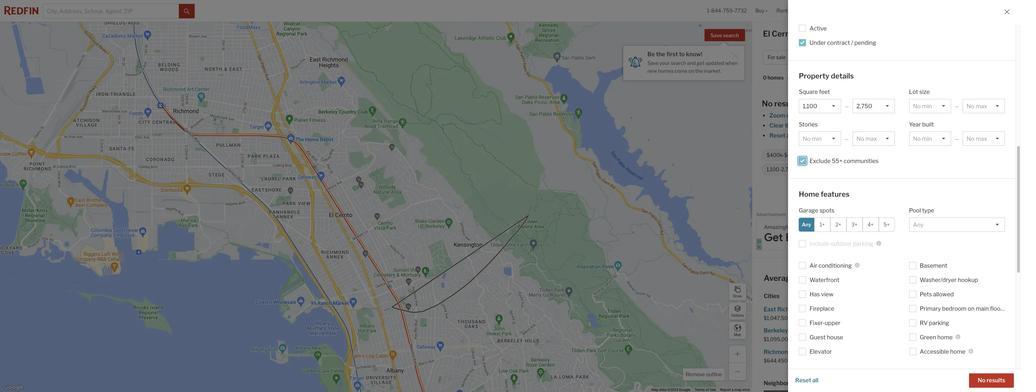 Task type: describe. For each thing, give the bounding box(es) containing it.
reset inside zoom out clear the map boundary reset all filters or remove one of your filters below to see more homes
[[770, 132, 786, 139]]

cities
[[764, 293, 780, 300]]

richmond homes for sale $644,450
[[764, 349, 832, 364]]

save for save your search and get updated when new homes come on the market.
[[648, 60, 659, 66]]

1 horizontal spatial el
[[864, 274, 871, 283]]

$400k- inside button
[[808, 54, 826, 60]]

option group containing any
[[799, 218, 895, 232]]

to inside 'dialog'
[[680, 51, 685, 58]]

kensington
[[887, 328, 919, 334]]

has
[[810, 291, 821, 298]]

0 horizontal spatial of
[[706, 388, 710, 392]]

1-844-759-7732 link
[[708, 8, 747, 14]]

richmond inside richmond homes for sale $644,450
[[764, 349, 792, 356]]

home features
[[799, 190, 850, 199]]

844-
[[712, 8, 724, 14]]

no results inside button
[[979, 377, 1006, 384]]

google image
[[2, 383, 25, 392]]

4+ inside button
[[937, 54, 943, 60]]

report for report ad
[[1002, 213, 1013, 217]]

homes inside save your search and get updated when new homes come on the market.
[[659, 68, 674, 74]]

be the first to know!
[[648, 51, 703, 58]]

the inside save your search and get updated when new homes come on the market.
[[696, 68, 703, 74]]

come
[[675, 68, 688, 74]]

terms of use
[[695, 388, 716, 392]]

— for year built
[[956, 136, 960, 142]]

:
[[804, 75, 805, 81]]

built
[[923, 121, 935, 128]]

berkeley
[[764, 328, 789, 334]]

homes inside zoom out clear the map boundary reset all filters or remove one of your filters below to see more homes
[[939, 132, 957, 139]]

all inside button
[[813, 377, 819, 384]]

remove
[[686, 372, 705, 378]]

home for green
[[938, 334, 953, 341]]

e.g. office, balcony, modern text field
[[803, 384, 892, 391]]

accessible home
[[921, 348, 966, 355]]

house
[[828, 334, 844, 341]]

average home prices near el cerrito, ca
[[764, 274, 914, 283]]

0 vertical spatial el
[[764, 29, 771, 38]]

remove outline
[[686, 372, 722, 378]]

view
[[822, 291, 834, 298]]

for inside berkeley homes for sale $1,095,000
[[809, 328, 817, 334]]

all
[[975, 54, 981, 60]]

cities heading
[[764, 293, 1010, 301]]

City, Address, School, Agent, ZIP search field
[[43, 4, 179, 18]]

4+ for 4+ baths
[[857, 152, 863, 158]]

east
[[764, 306, 777, 313]]

sale
[[856, 29, 873, 38]]

ft.
[[804, 167, 809, 173]]

codes
[[828, 380, 845, 387]]

1 vertical spatial cerrito,
[[872, 274, 901, 283]]

1 vertical spatial $4.5m
[[785, 152, 800, 158]]

save search
[[711, 32, 740, 38]]

$4.5m inside the $400k-$4.5m button
[[826, 54, 842, 60]]

$400k-$4.5m button
[[803, 50, 850, 65]]

map region
[[0, 0, 754, 392]]

no inside 'no results' button
[[979, 377, 986, 384]]

2+
[[836, 222, 842, 228]]

waterfront
[[810, 277, 840, 284]]

green home
[[921, 334, 953, 341]]

remove $400k-$4.5m image
[[804, 153, 808, 157]]

on inside save your search and get updated when new homes come on the market.
[[689, 68, 695, 74]]

garage spots
[[799, 207, 835, 214]]

sort
[[793, 75, 804, 81]]

homes
[[815, 29, 842, 38]]

for sale
[[768, 54, 786, 60]]

primary bedroom on main floor
[[921, 305, 1003, 312]]

below
[[888, 132, 905, 139]]

homes inside kensington homes for sale $1,849,000
[[920, 328, 938, 334]]

remove
[[819, 132, 839, 139]]

$1,095,000
[[764, 337, 792, 343]]

redfin link
[[846, 192, 864, 198]]

homes inside richmond homes for sale $644,450
[[793, 349, 811, 356]]

0 horizontal spatial map
[[735, 388, 742, 392]]

map for map
[[735, 333, 742, 337]]

all filters • 6
[[975, 54, 1004, 60]]

homes inside berkeley homes for sale $1,095,000
[[790, 328, 808, 334]]

save for save search
[[711, 32, 723, 38]]

0 horizontal spatial filters
[[794, 132, 810, 139]]

results inside button
[[987, 377, 1006, 384]]

allowed
[[934, 291, 955, 298]]

zip codes
[[818, 380, 845, 387]]

air
[[810, 262, 818, 269]]

sale inside richmond homes for sale $644,450
[[822, 349, 832, 356]]

your inside zoom out clear the map boundary reset all filters or remove one of your filters below to see more homes
[[858, 132, 870, 139]]

5+ radio
[[879, 218, 895, 232]]

elevator
[[810, 348, 833, 355]]

main
[[977, 305, 990, 312]]

to inside zoom out clear the map boundary reset all filters or remove one of your filters below to see more homes
[[906, 132, 911, 139]]

get
[[697, 60, 705, 66]]

studio+ for studio+ / 4+ ba
[[915, 54, 933, 60]]

• for filters
[[997, 54, 999, 60]]

sale right accessible
[[955, 349, 966, 356]]

homes inside east richmond heights homes for sale $1,047,500
[[829, 306, 848, 313]]

communities
[[844, 158, 879, 165]]

property
[[799, 72, 830, 80]]

$400k-$4.5m inside button
[[808, 54, 842, 60]]

$1,047,500
[[764, 315, 792, 321]]

neighborhoods element
[[764, 374, 806, 392]]

spots
[[820, 207, 835, 214]]

rv parking
[[921, 320, 950, 327]]

market.
[[704, 68, 722, 74]]

washer/dryer
[[921, 277, 957, 284]]

0 horizontal spatial parking
[[854, 240, 874, 247]]

homes for sale link
[[887, 305, 1006, 315]]

one
[[840, 132, 850, 139]]

upper
[[825, 320, 841, 327]]

Any radio
[[799, 218, 815, 232]]

reset all button
[[796, 374, 819, 388]]

6
[[1000, 54, 1004, 60]]

land
[[887, 54, 899, 60]]

san
[[887, 349, 898, 356]]

for inside east richmond heights homes for sale $1,047,500
[[849, 306, 857, 313]]

4+ for 4+ radio
[[868, 222, 874, 228]]

homes inside homes for sale $629,000
[[908, 306, 926, 313]]

see
[[913, 132, 922, 139]]

type
[[923, 207, 935, 214]]

for down green home
[[946, 349, 954, 356]]

for up 'under contract / pending'
[[844, 29, 855, 38]]

square
[[799, 89, 819, 95]]

your inside save your search and get updated when new homes come on the market.
[[660, 60, 670, 66]]

pool type
[[910, 207, 935, 214]]

richmond inside east richmond heights homes for sale $1,047,500
[[778, 306, 805, 313]]

features
[[821, 190, 850, 199]]

1-844-759-7732
[[708, 8, 747, 14]]

submit search image
[[184, 9, 190, 14]]

google
[[680, 388, 691, 392]]

be
[[648, 51, 655, 58]]

townhouse, land button
[[853, 50, 907, 65]]

francisco
[[899, 349, 925, 356]]

the inside zoom out clear the map boundary reset all filters or remove one of your filters below to see more homes
[[786, 122, 795, 129]]

1 horizontal spatial ca
[[902, 274, 914, 283]]

for inside kensington homes for sale $1,849,000
[[939, 328, 947, 334]]

data
[[660, 388, 667, 392]]

reset all
[[796, 377, 819, 384]]

kensington homes for sale $1,849,000
[[887, 328, 959, 343]]

know!
[[687, 51, 703, 58]]

active
[[810, 25, 827, 32]]

year built
[[910, 121, 935, 128]]



Task type: vqa. For each thing, say whether or not it's contained in the screenshot.
Redfin
yes



Task type: locate. For each thing, give the bounding box(es) containing it.
updated
[[706, 60, 725, 66]]

sale inside homes for sale $629,000
[[936, 306, 947, 313]]

search up zip codes
[[824, 370, 842, 376]]

$400k- up the 1,100-
[[767, 152, 785, 158]]

0 vertical spatial map
[[796, 122, 808, 129]]

4+ inside radio
[[868, 222, 874, 228]]

$400k-$4.5m down under
[[808, 54, 842, 60]]

1 vertical spatial report
[[721, 388, 731, 392]]

results
[[775, 99, 801, 108], [987, 377, 1006, 384]]

0 horizontal spatial $4.5m
[[785, 152, 800, 158]]

sale inside berkeley homes for sale $1,095,000
[[818, 328, 829, 334]]

and
[[688, 60, 696, 66]]

parking up green home
[[930, 320, 950, 327]]

cerrito,
[[772, 29, 801, 38], [872, 274, 901, 283]]

studio+ inside button
[[915, 54, 933, 60]]

cerrito, up cities heading
[[872, 274, 901, 283]]

the up reset all filters button
[[786, 122, 795, 129]]

your right one
[[858, 132, 870, 139]]

1 horizontal spatial studio+
[[915, 54, 933, 60]]

• left "sort"
[[788, 75, 789, 81]]

report a map error
[[721, 388, 751, 392]]

homes down green home
[[927, 349, 945, 356]]

1 vertical spatial save
[[648, 60, 659, 66]]

home up 'accessible home'
[[938, 334, 953, 341]]

1 vertical spatial studio+
[[820, 152, 838, 158]]

1 vertical spatial of
[[706, 388, 710, 392]]

0 vertical spatial of
[[852, 132, 857, 139]]

homes right 0
[[768, 75, 784, 81]]

sale inside east richmond heights homes for sale $1,047,500
[[858, 306, 869, 313]]

0 horizontal spatial the
[[657, 51, 666, 58]]

for down fixer-
[[809, 328, 817, 334]]

map down out
[[796, 122, 808, 129]]

include
[[810, 240, 830, 247]]

0 horizontal spatial save
[[648, 60, 659, 66]]

0 horizontal spatial /
[[852, 39, 854, 46]]

home
[[799, 190, 820, 199]]

average
[[764, 274, 796, 283]]

studio+ / 4+ ba
[[915, 54, 950, 60]]

1 horizontal spatial $400k-
[[808, 54, 826, 60]]

all inside zoom out clear the map boundary reset all filters or remove one of your filters below to see more homes
[[787, 132, 793, 139]]

filters left below
[[872, 132, 887, 139]]

fireplace
[[810, 305, 835, 312]]

4+ left the ba at the right
[[937, 54, 943, 60]]

0 vertical spatial home
[[797, 274, 819, 283]]

0 horizontal spatial to
[[680, 51, 685, 58]]

home for average
[[797, 274, 819, 283]]

search for save search
[[724, 32, 740, 38]]

neighborhoods
[[764, 380, 806, 387]]

basement
[[921, 262, 948, 269]]

$400k-$4.5m up 1,100-2,750 sq. ft.
[[767, 152, 800, 158]]

sale
[[777, 54, 786, 60], [858, 306, 869, 313], [936, 306, 947, 313], [818, 328, 829, 334], [948, 328, 959, 334], [822, 349, 832, 356], [955, 349, 966, 356]]

for down "guest"
[[813, 349, 820, 356]]

studio+ down the 'remove' at the top of page
[[820, 152, 838, 158]]

townhouse,
[[858, 54, 886, 60]]

0 vertical spatial your
[[660, 60, 670, 66]]

1 vertical spatial map
[[652, 388, 659, 392]]

map inside zoom out clear the map boundary reset all filters or remove one of your filters below to see more homes
[[796, 122, 808, 129]]

richmond up $644,450
[[764, 349, 792, 356]]

1 vertical spatial all
[[813, 377, 819, 384]]

7732
[[735, 8, 747, 14]]

homes left "guest"
[[790, 328, 808, 334]]

homes down berkeley homes for sale $1,095,000
[[793, 349, 811, 356]]

2 vertical spatial search
[[824, 370, 842, 376]]

0 vertical spatial $4.5m
[[826, 54, 842, 60]]

0 vertical spatial save
[[711, 32, 723, 38]]

0 vertical spatial results
[[775, 99, 801, 108]]

has view
[[810, 291, 834, 298]]

1 vertical spatial no results
[[979, 377, 1006, 384]]

4+ left 5+
[[868, 222, 874, 228]]

the
[[657, 51, 666, 58], [696, 68, 703, 74], [786, 122, 795, 129]]

0 horizontal spatial no results
[[763, 99, 801, 108]]

home down air
[[797, 274, 819, 283]]

4+ radio
[[863, 218, 879, 232]]

richmond up $1,047,500
[[778, 306, 805, 313]]

map for map data ©2023 google
[[652, 388, 659, 392]]

0 horizontal spatial search
[[671, 60, 687, 66]]

1 horizontal spatial the
[[696, 68, 703, 74]]

save down 844-
[[711, 32, 723, 38]]

• for homes
[[788, 75, 789, 81]]

• left 6
[[997, 54, 999, 60]]

homes right more on the right of the page
[[939, 132, 957, 139]]

ca up under
[[802, 29, 814, 38]]

0 vertical spatial /
[[852, 39, 854, 46]]

1 vertical spatial on
[[969, 305, 975, 312]]

sq.
[[797, 167, 803, 173]]

baths
[[864, 152, 877, 158]]

cerrito, up for sale button
[[772, 29, 801, 38]]

5+
[[884, 222, 890, 228]]

0 horizontal spatial all
[[787, 132, 793, 139]]

save your search and get updated when new homes come on the market.
[[648, 60, 738, 74]]

to left see
[[906, 132, 911, 139]]

studio+ left the ba at the right
[[915, 54, 933, 60]]

save up new
[[648, 60, 659, 66]]

1 horizontal spatial report
[[1002, 213, 1013, 217]]

0 horizontal spatial $400k-
[[767, 152, 785, 158]]

4+ left baths
[[857, 152, 863, 158]]

redfin
[[846, 192, 864, 198]]

sale right for
[[777, 54, 786, 60]]

to
[[680, 51, 685, 58], [906, 132, 911, 139]]

search
[[724, 32, 740, 38], [671, 60, 687, 66], [824, 370, 842, 376]]

1 vertical spatial el
[[864, 274, 871, 283]]

search for keyword search
[[824, 370, 842, 376]]

floor
[[991, 305, 1003, 312]]

prices
[[820, 274, 843, 283]]

report for report a map error
[[721, 388, 731, 392]]

report
[[1002, 213, 1013, 217], [721, 388, 731, 392]]

search inside button
[[724, 32, 740, 38]]

filters down clear the map boundary button
[[794, 132, 810, 139]]

studio+ / 4+ ba button
[[910, 50, 959, 65]]

2 horizontal spatial search
[[824, 370, 842, 376]]

size
[[920, 89, 930, 95]]

report left a
[[721, 388, 731, 392]]

2 vertical spatial the
[[786, 122, 795, 129]]

0 horizontal spatial reset
[[770, 132, 786, 139]]

0 vertical spatial cerrito,
[[772, 29, 801, 38]]

sale down cities heading
[[858, 306, 869, 313]]

parking
[[854, 240, 874, 247], [930, 320, 950, 327]]

air conditioning
[[810, 262, 852, 269]]

1 horizontal spatial map
[[735, 333, 742, 337]]

1 vertical spatial the
[[696, 68, 703, 74]]

map right a
[[735, 388, 742, 392]]

sale down fixer-upper
[[818, 328, 829, 334]]

pets
[[921, 291, 933, 298]]

0 vertical spatial the
[[657, 51, 666, 58]]

outdoor
[[831, 240, 852, 247]]

terms of use link
[[695, 388, 716, 392]]

0 horizontal spatial report
[[721, 388, 731, 392]]

reset down the clear
[[770, 132, 786, 139]]

homes up rv
[[908, 306, 926, 313]]

0 vertical spatial ca
[[802, 29, 814, 38]]

1+ radio
[[815, 218, 831, 232]]

include outdoor parking
[[810, 240, 874, 247]]

1 horizontal spatial your
[[858, 132, 870, 139]]

exclude 55+ communities
[[810, 158, 879, 165]]

1 horizontal spatial cerrito,
[[872, 274, 901, 283]]

2 vertical spatial 4+
[[868, 222, 874, 228]]

1 horizontal spatial no
[[979, 377, 986, 384]]

map down options
[[735, 333, 742, 337]]

1 vertical spatial to
[[906, 132, 911, 139]]

washer/dryer hookup
[[921, 277, 979, 284]]

sale inside button
[[777, 54, 786, 60]]

options button
[[729, 302, 747, 320]]

for inside homes for sale $629,000
[[927, 306, 935, 313]]

out
[[787, 112, 796, 119]]

3+
[[852, 222, 858, 228]]

el cerrito, ca homes for sale
[[764, 29, 873, 38]]

0 vertical spatial no results
[[763, 99, 801, 108]]

map
[[796, 122, 808, 129], [735, 388, 742, 392]]

0 horizontal spatial ca
[[802, 29, 814, 38]]

1 vertical spatial your
[[858, 132, 870, 139]]

zip codes element
[[818, 374, 845, 392]]

1 horizontal spatial save
[[711, 32, 723, 38]]

exclude
[[810, 158, 831, 165]]

1 horizontal spatial •
[[997, 54, 999, 60]]

0 vertical spatial $400k-
[[808, 54, 826, 60]]

1 vertical spatial 4+
[[857, 152, 863, 158]]

1 vertical spatial search
[[671, 60, 687, 66]]

/ inside button
[[934, 54, 936, 60]]

option group
[[799, 218, 895, 232]]

filters right all at the top of page
[[982, 54, 996, 60]]

1 horizontal spatial $400k-$4.5m
[[808, 54, 842, 60]]

ca up cities heading
[[902, 274, 914, 283]]

— for lot size
[[956, 103, 960, 109]]

feet
[[820, 89, 831, 95]]

search inside save your search and get updated when new homes come on the market.
[[671, 60, 687, 66]]

el right 'near'
[[864, 274, 871, 283]]

$4.5m left remove $400k-$4.5m image
[[785, 152, 800, 158]]

remove outline button
[[684, 369, 725, 381]]

0 vertical spatial parking
[[854, 240, 874, 247]]

0 vertical spatial all
[[787, 132, 793, 139]]

on left main
[[969, 305, 975, 312]]

of left use
[[706, 388, 710, 392]]

• inside 0 homes •
[[788, 75, 789, 81]]

1 vertical spatial $400k-
[[767, 152, 785, 158]]

1 vertical spatial richmond
[[764, 349, 792, 356]]

0 horizontal spatial cerrito,
[[772, 29, 801, 38]]

map left data
[[652, 388, 659, 392]]

0 horizontal spatial el
[[764, 29, 771, 38]]

sale down rv parking at bottom right
[[948, 328, 959, 334]]

1 horizontal spatial filters
[[872, 132, 887, 139]]

1,100-
[[767, 167, 782, 173]]

for up rv parking at bottom right
[[927, 306, 935, 313]]

for down rv parking at bottom right
[[939, 328, 947, 334]]

sale up rv parking at bottom right
[[936, 306, 947, 313]]

0 vertical spatial on
[[689, 68, 695, 74]]

pets allowed
[[921, 291, 955, 298]]

homes right new
[[659, 68, 674, 74]]

• inside button
[[997, 54, 999, 60]]

primary
[[921, 305, 942, 312]]

0 horizontal spatial on
[[689, 68, 695, 74]]

report inside button
[[1002, 213, 1013, 217]]

1 horizontal spatial search
[[724, 32, 740, 38]]

map button
[[729, 322, 747, 340]]

ca
[[802, 29, 814, 38], [902, 274, 914, 283]]

— for square feet
[[845, 103, 850, 109]]

boundary
[[809, 122, 834, 129]]

be the first to know! dialog
[[624, 42, 745, 80]]

search up the come
[[671, 60, 687, 66]]

3+ radio
[[847, 218, 863, 232]]

sale down guest house
[[822, 349, 832, 356]]

all down keyword
[[813, 377, 819, 384]]

1 vertical spatial parking
[[930, 320, 950, 327]]

/ left the ba at the right
[[934, 54, 936, 60]]

when
[[726, 60, 738, 66]]

contract
[[828, 39, 851, 46]]

$400k-
[[808, 54, 826, 60], [767, 152, 785, 158]]

1 horizontal spatial on
[[969, 305, 975, 312]]

first
[[667, 51, 678, 58]]

1 vertical spatial reset
[[796, 377, 812, 384]]

list box
[[799, 99, 842, 113], [853, 99, 895, 113], [910, 99, 952, 113], [963, 99, 1006, 113], [799, 132, 842, 146], [853, 132, 895, 146], [910, 132, 952, 146], [963, 132, 1006, 146], [910, 218, 1006, 232]]

1 vertical spatial home
[[938, 334, 953, 341]]

1 horizontal spatial parking
[[930, 320, 950, 327]]

recommended
[[806, 75, 842, 81]]

for
[[768, 54, 776, 60]]

parking down 4+ radio
[[854, 240, 874, 247]]

of right one
[[852, 132, 857, 139]]

1 vertical spatial $400k-$4.5m
[[767, 152, 800, 158]]

1 horizontal spatial to
[[906, 132, 911, 139]]

0 vertical spatial to
[[680, 51, 685, 58]]

4+
[[937, 54, 943, 60], [857, 152, 863, 158], [868, 222, 874, 228]]

1 vertical spatial results
[[987, 377, 1006, 384]]

/ left pending
[[852, 39, 854, 46]]

$4.5m down contract
[[826, 54, 842, 60]]

all down clear the map boundary button
[[787, 132, 793, 139]]

on
[[689, 68, 695, 74], [969, 305, 975, 312]]

0 horizontal spatial 4+
[[857, 152, 863, 158]]

save inside save your search and get updated when new homes come on the market.
[[648, 60, 659, 66]]

0 vertical spatial map
[[735, 333, 742, 337]]

homes for sale $629,000
[[887, 306, 947, 321]]

options
[[732, 313, 745, 318]]

save search button
[[705, 29, 746, 41]]

— for stories
[[845, 136, 850, 142]]

ad region
[[757, 218, 1018, 250]]

1 horizontal spatial $4.5m
[[826, 54, 842, 60]]

1 horizontal spatial /
[[934, 54, 936, 60]]

0 horizontal spatial no
[[763, 99, 773, 108]]

sale inside kensington homes for sale $1,849,000
[[948, 328, 959, 334]]

garage
[[799, 207, 819, 214]]

reset down keyword
[[796, 377, 812, 384]]

details
[[832, 72, 855, 80]]

map
[[735, 333, 742, 337], [652, 388, 659, 392]]

0 vertical spatial search
[[724, 32, 740, 38]]

for right "fireplace"
[[849, 306, 857, 313]]

1 horizontal spatial all
[[813, 377, 819, 384]]

filters inside button
[[982, 54, 996, 60]]

0 vertical spatial 4+
[[937, 54, 943, 60]]

studio+ for studio+
[[820, 152, 838, 158]]

0 homes •
[[764, 75, 789, 81]]

0 vertical spatial richmond
[[778, 306, 805, 313]]

$400k- down under
[[808, 54, 826, 60]]

on down and
[[689, 68, 695, 74]]

homes up upper
[[829, 306, 848, 313]]

guest
[[810, 334, 826, 341]]

el up for
[[764, 29, 771, 38]]

2 horizontal spatial 4+
[[937, 54, 943, 60]]

home right accessible
[[951, 348, 966, 355]]

$400k-$4.5m
[[808, 54, 842, 60], [767, 152, 800, 158]]

keyword search
[[799, 370, 842, 376]]

the down get
[[696, 68, 703, 74]]

1 vertical spatial /
[[934, 54, 936, 60]]

0 horizontal spatial your
[[660, 60, 670, 66]]

0 vertical spatial no
[[763, 99, 773, 108]]

2 vertical spatial home
[[951, 348, 966, 355]]

0 vertical spatial studio+
[[915, 54, 933, 60]]

save inside button
[[711, 32, 723, 38]]

©2023
[[668, 388, 679, 392]]

$4.5m
[[826, 54, 842, 60], [785, 152, 800, 158]]

near
[[845, 274, 862, 283]]

of inside zoom out clear the map boundary reset all filters or remove one of your filters below to see more homes
[[852, 132, 857, 139]]

year
[[910, 121, 922, 128]]

bedroom
[[943, 305, 967, 312]]

0 vertical spatial $400k-$4.5m
[[808, 54, 842, 60]]

your down the first on the top right
[[660, 60, 670, 66]]

0 horizontal spatial map
[[652, 388, 659, 392]]

east richmond heights homes for sale $1,047,500
[[764, 306, 869, 321]]

pool
[[910, 207, 922, 214]]

0 horizontal spatial results
[[775, 99, 801, 108]]

for inside richmond homes for sale $644,450
[[813, 349, 820, 356]]

report ad button
[[1002, 213, 1018, 219]]

home for accessible
[[951, 348, 966, 355]]

1 horizontal spatial no results
[[979, 377, 1006, 384]]

search down the 759-
[[724, 32, 740, 38]]

reset
[[770, 132, 786, 139], [796, 377, 812, 384]]

homes inside 0 homes •
[[768, 75, 784, 81]]

new
[[648, 68, 658, 74]]

2+ radio
[[831, 218, 847, 232]]

0 vertical spatial reset
[[770, 132, 786, 139]]

2 horizontal spatial filters
[[982, 54, 996, 60]]

the right be
[[657, 51, 666, 58]]

map inside button
[[735, 333, 742, 337]]

homes down rv
[[920, 328, 938, 334]]

report left ad
[[1002, 213, 1013, 217]]

to right the first on the top right
[[680, 51, 685, 58]]

property details
[[799, 72, 855, 80]]

reset inside button
[[796, 377, 812, 384]]

green
[[921, 334, 937, 341]]

1 vertical spatial no
[[979, 377, 986, 384]]



